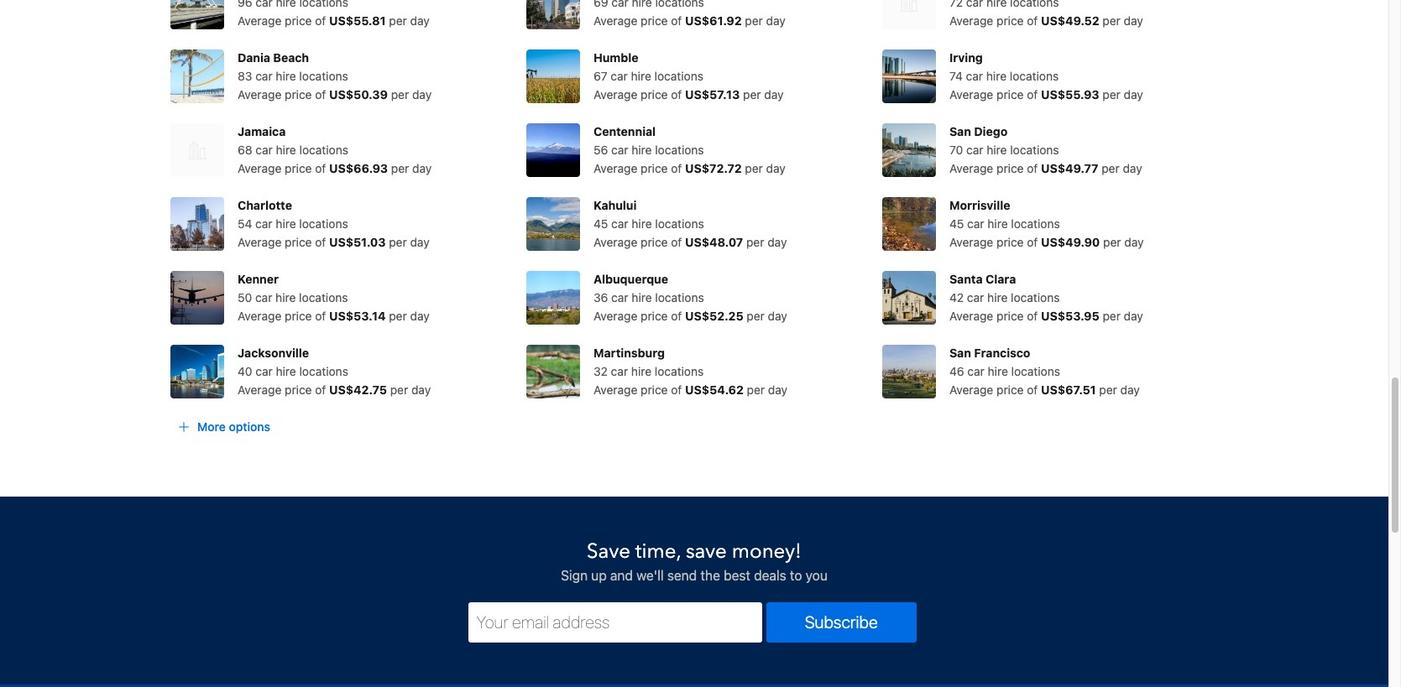 Task type: vqa. For each thing, say whether or not it's contained in the screenshot.
See
no



Task type: describe. For each thing, give the bounding box(es) containing it.
car for jamaica 68 car hire locations average price of us$66.93 per day
[[256, 143, 273, 157]]

cheap car hire in morrisville image
[[883, 198, 937, 251]]

us$67.51
[[1042, 383, 1097, 398]]

centennial 56 car hire locations average price of us$72.72 per day
[[594, 125, 786, 176]]

us$54.62
[[686, 383, 744, 398]]

us$49.77
[[1042, 162, 1099, 176]]

hire for albuquerque 36 car hire locations average price of us$52.25 per day
[[632, 291, 652, 305]]

the
[[701, 569, 721, 584]]

day inside humble 67 car hire locations average price of us$57.13 per day
[[765, 88, 784, 102]]

car inside san francisco 46 car hire locations average price of us$67.51 per day
[[968, 365, 985, 379]]

day inside jacksonville 40 car hire locations average price of us$42.75 per day
[[412, 383, 431, 398]]

locations for irving 74 car hire locations average price of us$55.93 per day
[[1010, 69, 1059, 83]]

diego
[[975, 125, 1008, 139]]

day inside centennial 56 car hire locations average price of us$72.72 per day
[[767, 162, 786, 176]]

santa
[[950, 272, 983, 287]]

68
[[238, 143, 252, 157]]

hire for jacksonville 40 car hire locations average price of us$42.75 per day
[[276, 365, 296, 379]]

of inside charlotte 54 car hire locations average price of us$51.03 per day
[[315, 235, 326, 250]]

per inside kenner 50 car hire locations average price of us$53.14 per day
[[389, 309, 407, 324]]

us$61.92
[[686, 14, 742, 28]]

average inside san diego 70 car hire locations average price of us$49.77 per day
[[950, 162, 994, 176]]

per inside irving 74 car hire locations average price of us$55.93 per day
[[1103, 88, 1121, 102]]

per inside martinsburg 32 car hire locations average price of us$54.62 per day
[[747, 383, 765, 398]]

cheap car hire in centennial image
[[527, 124, 580, 177]]

irving 74 car hire locations average price of us$55.93 per day
[[950, 51, 1144, 102]]

san for 46
[[950, 346, 972, 361]]

cheap car hire in jacksonville image
[[171, 345, 224, 399]]

hire for centennial 56 car hire locations average price of us$72.72 per day
[[632, 143, 652, 157]]

car for irving 74 car hire locations average price of us$55.93 per day
[[966, 69, 984, 83]]

cheap car hire in san francisco image
[[883, 345, 937, 399]]

46
[[950, 365, 965, 379]]

50
[[238, 291, 252, 305]]

us$53.95
[[1042, 309, 1100, 324]]

average inside the jamaica 68 car hire locations average price of us$66.93 per day
[[238, 162, 282, 176]]

car inside santa clara 42 car hire locations average price of us$53.95 per day
[[968, 291, 985, 305]]

best
[[724, 569, 751, 584]]

hire inside dania beach 83 car hire locations average price of us$50.39 per day
[[276, 69, 296, 83]]

of inside humble 67 car hire locations average price of us$57.13 per day
[[671, 88, 682, 102]]

average price of us$61.92 per day
[[594, 14, 786, 28]]

of inside irving 74 car hire locations average price of us$55.93 per day
[[1027, 88, 1038, 102]]

per right the us$61.92
[[745, 14, 763, 28]]

morrisville
[[950, 198, 1011, 213]]

average inside san francisco 46 car hire locations average price of us$67.51 per day
[[950, 383, 994, 398]]

per inside dania beach 83 car hire locations average price of us$50.39 per day
[[391, 88, 409, 102]]

average inside santa clara 42 car hire locations average price of us$53.95 per day
[[950, 309, 994, 324]]

price left us$49.52 on the right top of page
[[997, 14, 1024, 28]]

price inside irving 74 car hire locations average price of us$55.93 per day
[[997, 88, 1024, 102]]

hire for humble 67 car hire locations average price of us$57.13 per day
[[631, 69, 652, 83]]

santa clara 42 car hire locations average price of us$53.95 per day
[[950, 272, 1144, 324]]

kenner 50 car hire locations average price of us$53.14 per day
[[238, 272, 430, 324]]

of inside dania beach 83 car hire locations average price of us$50.39 per day
[[315, 88, 326, 102]]

locations inside san francisco 46 car hire locations average price of us$67.51 per day
[[1012, 365, 1061, 379]]

of inside martinsburg 32 car hire locations average price of us$54.62 per day
[[671, 383, 682, 398]]

average inside dania beach 83 car hire locations average price of us$50.39 per day
[[238, 88, 282, 102]]

price inside san diego 70 car hire locations average price of us$49.77 per day
[[997, 162, 1024, 176]]

jacksonville 40 car hire locations average price of us$42.75 per day
[[238, 346, 431, 398]]

locations inside san diego 70 car hire locations average price of us$49.77 per day
[[1011, 143, 1060, 157]]

of inside san francisco 46 car hire locations average price of us$67.51 per day
[[1027, 383, 1038, 398]]

of inside centennial 56 car hire locations average price of us$72.72 per day
[[671, 162, 682, 176]]

per inside san diego 70 car hire locations average price of us$49.77 per day
[[1102, 162, 1120, 176]]

price inside santa clara 42 car hire locations average price of us$53.95 per day
[[997, 309, 1024, 324]]

locations for kahului 45 car hire locations average price of us$48.07 per day
[[655, 217, 704, 231]]

45 for kahului
[[594, 217, 608, 231]]

day right us$55.81
[[410, 14, 430, 28]]

hire for jamaica 68 car hire locations average price of us$66.93 per day
[[276, 143, 296, 157]]

of inside kahului 45 car hire locations average price of us$48.07 per day
[[671, 235, 682, 250]]

average price of us$49.52 per day
[[950, 14, 1144, 28]]

car for charlotte 54 car hire locations average price of us$51.03 per day
[[255, 217, 273, 231]]

hire inside san francisco 46 car hire locations average price of us$67.51 per day
[[988, 365, 1009, 379]]

car for humble 67 car hire locations average price of us$57.13 per day
[[611, 69, 628, 83]]

you
[[806, 569, 828, 584]]

day inside martinsburg 32 car hire locations average price of us$54.62 per day
[[768, 383, 788, 398]]

price inside kenner 50 car hire locations average price of us$53.14 per day
[[285, 309, 312, 324]]

70
[[950, 143, 964, 157]]

average up "humble"
[[594, 14, 638, 28]]

average inside centennial 56 car hire locations average price of us$72.72 per day
[[594, 162, 638, 176]]

martinsburg
[[594, 346, 665, 361]]

us$49.52
[[1042, 14, 1100, 28]]

car for centennial 56 car hire locations average price of us$72.72 per day
[[612, 143, 629, 157]]

sign
[[561, 569, 588, 584]]

hire inside santa clara 42 car hire locations average price of us$53.95 per day
[[988, 291, 1008, 305]]

day inside san francisco 46 car hire locations average price of us$67.51 per day
[[1121, 383, 1141, 398]]

car inside dania beach 83 car hire locations average price of us$50.39 per day
[[256, 69, 273, 83]]

average inside kahului 45 car hire locations average price of us$48.07 per day
[[594, 235, 638, 250]]

per right us$49.52 on the right top of page
[[1103, 14, 1121, 28]]

54
[[238, 217, 252, 231]]

save
[[587, 539, 631, 566]]

send
[[668, 569, 697, 584]]

cheap car hire in jamaica image
[[171, 124, 224, 177]]

average inside irving 74 car hire locations average price of us$55.93 per day
[[950, 88, 994, 102]]

average price of us$55.81 per day
[[238, 14, 430, 28]]

price inside charlotte 54 car hire locations average price of us$51.03 per day
[[285, 235, 312, 250]]

day inside santa clara 42 car hire locations average price of us$53.95 per day
[[1124, 309, 1144, 324]]

francisco
[[975, 346, 1031, 361]]

cheap car hire in charlotte image
[[171, 198, 224, 251]]

42
[[950, 291, 964, 305]]

hire for kahului 45 car hire locations average price of us$48.07 per day
[[632, 217, 652, 231]]

morrisville 45 car hire locations average price of us$49.90 per day
[[950, 198, 1144, 250]]

jamaica 68 car hire locations average price of us$66.93 per day
[[238, 125, 432, 176]]

humble 67 car hire locations average price of us$57.13 per day
[[594, 51, 784, 102]]

price inside kahului 45 car hire locations average price of us$48.07 per day
[[641, 235, 668, 250]]

jamaica
[[238, 125, 286, 139]]

36
[[594, 291, 608, 305]]

day inside morrisville 45 car hire locations average price of us$49.90 per day
[[1125, 235, 1144, 250]]

us$42.75
[[329, 383, 387, 398]]

locations for kenner 50 car hire locations average price of us$53.14 per day
[[299, 291, 348, 305]]

car for kahului 45 car hire locations average price of us$48.07 per day
[[612, 217, 629, 231]]

hire for martinsburg 32 car hire locations average price of us$54.62 per day
[[632, 365, 652, 379]]

per inside charlotte 54 car hire locations average price of us$51.03 per day
[[389, 235, 407, 250]]

car for morrisville 45 car hire locations average price of us$49.90 per day
[[968, 217, 985, 231]]

per inside san francisco 46 car hire locations average price of us$67.51 per day
[[1100, 383, 1118, 398]]

us$53.14
[[329, 309, 386, 324]]

day right the us$61.92
[[767, 14, 786, 28]]

cheap car hire in kahului image
[[527, 198, 580, 251]]

cheap car hire in san diego image
[[883, 124, 937, 177]]

average inside charlotte 54 car hire locations average price of us$51.03 per day
[[238, 235, 282, 250]]

san francisco 46 car hire locations average price of us$67.51 per day
[[950, 346, 1141, 398]]

per inside jacksonville 40 car hire locations average price of us$42.75 per day
[[390, 383, 408, 398]]

day right us$49.52 on the right top of page
[[1124, 14, 1144, 28]]

average inside jacksonville 40 car hire locations average price of us$42.75 per day
[[238, 383, 282, 398]]

per inside centennial 56 car hire locations average price of us$72.72 per day
[[745, 162, 763, 176]]

price inside humble 67 car hire locations average price of us$57.13 per day
[[641, 88, 668, 102]]

per right us$55.81
[[389, 14, 407, 28]]

per inside kahului 45 car hire locations average price of us$48.07 per day
[[747, 235, 765, 250]]

cheap car hire in albuquerque image
[[527, 272, 580, 325]]

per inside morrisville 45 car hire locations average price of us$49.90 per day
[[1104, 235, 1122, 250]]

average up irving in the right of the page
[[950, 14, 994, 28]]

us$55.93
[[1042, 88, 1100, 102]]

us$55.81
[[329, 14, 386, 28]]



Task type: locate. For each thing, give the bounding box(es) containing it.
car inside humble 67 car hire locations average price of us$57.13 per day
[[611, 69, 628, 83]]

day inside dania beach 83 car hire locations average price of us$50.39 per day
[[412, 88, 432, 102]]

save
[[686, 539, 727, 566]]

45
[[594, 217, 608, 231], [950, 217, 965, 231]]

0 horizontal spatial 45
[[594, 217, 608, 231]]

we'll
[[637, 569, 664, 584]]

price down "albuquerque"
[[641, 309, 668, 324]]

hire down "humble"
[[631, 69, 652, 83]]

locations up us$57.13
[[655, 69, 704, 83]]

average inside martinsburg 32 car hire locations average price of us$54.62 per day
[[594, 383, 638, 398]]

car inside san diego 70 car hire locations average price of us$49.77 per day
[[967, 143, 984, 157]]

price down diego
[[997, 162, 1024, 176]]

humble
[[594, 51, 639, 65]]

average down 54
[[238, 235, 282, 250]]

kahului 45 car hire locations average price of us$48.07 per day
[[594, 198, 787, 250]]

clara
[[986, 272, 1017, 287]]

day right us$72.72
[[767, 162, 786, 176]]

car right the 56
[[612, 143, 629, 157]]

locations inside centennial 56 car hire locations average price of us$72.72 per day
[[655, 143, 704, 157]]

car down "kahului"
[[612, 217, 629, 231]]

average inside morrisville 45 car hire locations average price of us$49.90 per day
[[950, 235, 994, 250]]

average up santa
[[950, 235, 994, 250]]

beach
[[273, 51, 309, 65]]

hire inside albuquerque 36 car hire locations average price of us$52.25 per day
[[632, 291, 652, 305]]

kenner
[[238, 272, 279, 287]]

price inside san francisco 46 car hire locations average price of us$67.51 per day
[[997, 383, 1024, 398]]

locations for charlotte 54 car hire locations average price of us$51.03 per day
[[299, 217, 348, 231]]

deals
[[754, 569, 787, 584]]

hire down jamaica
[[276, 143, 296, 157]]

day right us$57.13
[[765, 88, 784, 102]]

car inside kahului 45 car hire locations average price of us$48.07 per day
[[612, 217, 629, 231]]

locations up the us$53.14
[[299, 291, 348, 305]]

car for martinsburg 32 car hire locations average price of us$54.62 per day
[[611, 365, 628, 379]]

1 horizontal spatial 45
[[950, 217, 965, 231]]

car down charlotte
[[255, 217, 273, 231]]

hire down 'morrisville'
[[988, 217, 1008, 231]]

day inside irving 74 car hire locations average price of us$55.93 per day
[[1124, 88, 1144, 102]]

of
[[315, 14, 326, 28], [671, 14, 682, 28], [1027, 14, 1038, 28], [315, 88, 326, 102], [671, 88, 682, 102], [1027, 88, 1038, 102], [315, 162, 326, 176], [671, 162, 682, 176], [1027, 162, 1038, 176], [315, 235, 326, 250], [671, 235, 682, 250], [1027, 235, 1038, 250], [315, 309, 326, 324], [671, 309, 682, 324], [1027, 309, 1038, 324], [315, 383, 326, 398], [671, 383, 682, 398], [1027, 383, 1038, 398]]

day right us$51.03
[[410, 235, 430, 250]]

albuquerque
[[594, 272, 669, 287]]

of left us$49.77
[[1027, 162, 1038, 176]]

car right 36
[[612, 291, 629, 305]]

charlotte
[[238, 198, 292, 213]]

hire for morrisville 45 car hire locations average price of us$49.90 per day
[[988, 217, 1008, 231]]

day right us$42.75
[[412, 383, 431, 398]]

dania
[[238, 51, 270, 65]]

day right us$53.95
[[1124, 309, 1144, 324]]

hire inside humble 67 car hire locations average price of us$57.13 per day
[[631, 69, 652, 83]]

price up "albuquerque"
[[641, 235, 668, 250]]

of left us$55.81
[[315, 14, 326, 28]]

hire down kenner
[[276, 291, 296, 305]]

locations inside humble 67 car hire locations average price of us$57.13 per day
[[655, 69, 704, 83]]

hire down clara
[[988, 291, 1008, 305]]

hire inside kahului 45 car hire locations average price of us$48.07 per day
[[632, 217, 652, 231]]

1 vertical spatial san
[[950, 346, 972, 361]]

per right the us$53.14
[[389, 309, 407, 324]]

day
[[410, 14, 430, 28], [767, 14, 786, 28], [1124, 14, 1144, 28], [412, 88, 432, 102], [765, 88, 784, 102], [1124, 88, 1144, 102], [413, 162, 432, 176], [767, 162, 786, 176], [1123, 162, 1143, 176], [410, 235, 430, 250], [768, 235, 787, 250], [1125, 235, 1144, 250], [410, 309, 430, 324], [768, 309, 788, 324], [1124, 309, 1144, 324], [412, 383, 431, 398], [768, 383, 788, 398], [1121, 383, 1141, 398]]

day right us$48.07
[[768, 235, 787, 250]]

locations up us$49.90
[[1012, 217, 1061, 231]]

locations down clara
[[1011, 291, 1060, 305]]

subscribe button
[[767, 603, 917, 644]]

per inside the jamaica 68 car hire locations average price of us$66.93 per day
[[391, 162, 409, 176]]

hire inside the jamaica 68 car hire locations average price of us$66.93 per day
[[276, 143, 296, 157]]

of left us$72.72
[[671, 162, 682, 176]]

centennial
[[594, 125, 656, 139]]

32
[[594, 365, 608, 379]]

car right 40
[[256, 365, 273, 379]]

cheap car hire in phoenix image
[[527, 0, 580, 30]]

day right the us$52.25
[[768, 309, 788, 324]]

per right us$42.75
[[390, 383, 408, 398]]

price up clara
[[997, 235, 1024, 250]]

average down 36
[[594, 309, 638, 324]]

of inside kenner 50 car hire locations average price of us$53.14 per day
[[315, 309, 326, 324]]

car
[[256, 69, 273, 83], [611, 69, 628, 83], [966, 69, 984, 83], [256, 143, 273, 157], [612, 143, 629, 157], [967, 143, 984, 157], [255, 217, 273, 231], [612, 217, 629, 231], [968, 217, 985, 231], [255, 291, 272, 305], [612, 291, 629, 305], [968, 291, 985, 305], [256, 365, 273, 379], [611, 365, 628, 379], [968, 365, 985, 379]]

of inside albuquerque 36 car hire locations average price of us$52.25 per day
[[671, 309, 682, 324]]

locations inside morrisville 45 car hire locations average price of us$49.90 per day
[[1012, 217, 1061, 231]]

price up francisco
[[997, 309, 1024, 324]]

cheap car hire in martinsburg image
[[527, 345, 580, 399]]

hire for charlotte 54 car hire locations average price of us$51.03 per day
[[276, 217, 296, 231]]

price inside dania beach 83 car hire locations average price of us$50.39 per day
[[285, 88, 312, 102]]

car inside the jamaica 68 car hire locations average price of us$66.93 per day
[[256, 143, 273, 157]]

day inside charlotte 54 car hire locations average price of us$51.03 per day
[[410, 235, 430, 250]]

san up 70
[[950, 125, 972, 139]]

locations for jamaica 68 car hire locations average price of us$66.93 per day
[[299, 143, 348, 157]]

car inside kenner 50 car hire locations average price of us$53.14 per day
[[255, 291, 272, 305]]

day right us$54.62 on the bottom of page
[[768, 383, 788, 398]]

car inside martinsburg 32 car hire locations average price of us$54.62 per day
[[611, 365, 628, 379]]

locations for centennial 56 car hire locations average price of us$72.72 per day
[[655, 143, 704, 157]]

of inside morrisville 45 car hire locations average price of us$49.90 per day
[[1027, 235, 1038, 250]]

options
[[229, 420, 270, 434]]

per inside albuquerque 36 car hire locations average price of us$52.25 per day
[[747, 309, 765, 324]]

money!
[[732, 539, 802, 566]]

us$72.72
[[686, 162, 742, 176]]

day inside san diego 70 car hire locations average price of us$49.77 per day
[[1123, 162, 1143, 176]]

average down 46
[[950, 383, 994, 398]]

average inside albuquerque 36 car hire locations average price of us$52.25 per day
[[594, 309, 638, 324]]

cheap car hire in humble image
[[527, 50, 580, 104]]

locations for jacksonville 40 car hire locations average price of us$42.75 per day
[[299, 365, 348, 379]]

car right 83
[[256, 69, 273, 83]]

hire down diego
[[987, 143, 1008, 157]]

per right us$72.72
[[745, 162, 763, 176]]

car inside irving 74 car hire locations average price of us$55.93 per day
[[966, 69, 984, 83]]

price left the us$61.92
[[641, 14, 668, 28]]

price
[[285, 14, 312, 28], [641, 14, 668, 28], [997, 14, 1024, 28], [285, 88, 312, 102], [641, 88, 668, 102], [997, 88, 1024, 102], [285, 162, 312, 176], [641, 162, 668, 176], [997, 162, 1024, 176], [285, 235, 312, 250], [641, 235, 668, 250], [997, 235, 1024, 250], [285, 309, 312, 324], [641, 309, 668, 324], [997, 309, 1024, 324], [285, 383, 312, 398], [641, 383, 668, 398], [997, 383, 1024, 398]]

charlotte 54 car hire locations average price of us$51.03 per day
[[238, 198, 430, 250]]

locations up us$42.75
[[299, 365, 348, 379]]

2 san from the top
[[950, 346, 972, 361]]

locations for albuquerque 36 car hire locations average price of us$52.25 per day
[[655, 291, 704, 305]]

locations inside martinsburg 32 car hire locations average price of us$54.62 per day
[[655, 365, 704, 379]]

price inside morrisville 45 car hire locations average price of us$49.90 per day
[[997, 235, 1024, 250]]

of left us$66.93
[[315, 162, 326, 176]]

locations down beach on the left of the page
[[299, 69, 348, 83]]

cheap car hire in dania beach image
[[171, 50, 224, 104]]

price down martinsburg
[[641, 383, 668, 398]]

day inside the jamaica 68 car hire locations average price of us$66.93 per day
[[413, 162, 432, 176]]

save time, save money! sign up and we'll send the best deals to you
[[561, 539, 828, 584]]

price inside martinsburg 32 car hire locations average price of us$54.62 per day
[[641, 383, 668, 398]]

san
[[950, 125, 972, 139], [950, 346, 972, 361]]

1 45 from the left
[[594, 217, 608, 231]]

kahului
[[594, 198, 637, 213]]

us$48.07
[[686, 235, 744, 250]]

and
[[611, 569, 633, 584]]

hire inside jacksonville 40 car hire locations average price of us$42.75 per day
[[276, 365, 296, 379]]

average down "kahului"
[[594, 235, 638, 250]]

hire inside charlotte 54 car hire locations average price of us$51.03 per day
[[276, 217, 296, 231]]

price inside jacksonville 40 car hire locations average price of us$42.75 per day
[[285, 383, 312, 398]]

price inside centennial 56 car hire locations average price of us$72.72 per day
[[641, 162, 668, 176]]

locations for morrisville 45 car hire locations average price of us$49.90 per day
[[1012, 217, 1061, 231]]

day inside kahului 45 car hire locations average price of us$48.07 per day
[[768, 235, 787, 250]]

per right us$51.03
[[389, 235, 407, 250]]

per right the us$52.25
[[747, 309, 765, 324]]

hire right the 74
[[987, 69, 1007, 83]]

of inside the jamaica 68 car hire locations average price of us$66.93 per day
[[315, 162, 326, 176]]

2 45 from the left
[[950, 217, 965, 231]]

hire
[[276, 69, 296, 83], [631, 69, 652, 83], [987, 69, 1007, 83], [276, 143, 296, 157], [632, 143, 652, 157], [987, 143, 1008, 157], [276, 217, 296, 231], [632, 217, 652, 231], [988, 217, 1008, 231], [276, 291, 296, 305], [632, 291, 652, 305], [988, 291, 1008, 305], [276, 365, 296, 379], [632, 365, 652, 379], [988, 365, 1009, 379]]

per right us$55.93
[[1103, 88, 1121, 102]]

car inside albuquerque 36 car hire locations average price of us$52.25 per day
[[612, 291, 629, 305]]

locations inside irving 74 car hire locations average price of us$55.93 per day
[[1010, 69, 1059, 83]]

of left us$54.62 on the bottom of page
[[671, 383, 682, 398]]

day inside kenner 50 car hire locations average price of us$53.14 per day
[[410, 309, 430, 324]]

45 for morrisville
[[950, 217, 965, 231]]

per right us$54.62 on the bottom of page
[[747, 383, 765, 398]]

more options button
[[171, 413, 277, 443]]

per inside humble 67 car hire locations average price of us$57.13 per day
[[743, 88, 761, 102]]

cheap car hire in irving image
[[883, 50, 937, 104]]

Your email address email field
[[468, 603, 763, 644]]

0 vertical spatial san
[[950, 125, 972, 139]]

irving
[[950, 51, 983, 65]]

car right 46
[[968, 365, 985, 379]]

up
[[592, 569, 607, 584]]

average down 32
[[594, 383, 638, 398]]

average down 40
[[238, 383, 282, 398]]

hire for kenner 50 car hire locations average price of us$53.14 per day
[[276, 291, 296, 305]]

price down charlotte
[[285, 235, 312, 250]]

per right us$49.90
[[1104, 235, 1122, 250]]

more
[[197, 420, 226, 434]]

of inside san diego 70 car hire locations average price of us$49.77 per day
[[1027, 162, 1038, 176]]

locations inside kenner 50 car hire locations average price of us$53.14 per day
[[299, 291, 348, 305]]

hire down jacksonville
[[276, 365, 296, 379]]

cheap car hire in el segundo image
[[171, 0, 224, 30]]

average
[[238, 14, 282, 28], [594, 14, 638, 28], [950, 14, 994, 28], [238, 88, 282, 102], [594, 88, 638, 102], [950, 88, 994, 102], [238, 162, 282, 176], [594, 162, 638, 176], [950, 162, 994, 176], [238, 235, 282, 250], [594, 235, 638, 250], [950, 235, 994, 250], [238, 309, 282, 324], [594, 309, 638, 324], [950, 309, 994, 324], [238, 383, 282, 398], [594, 383, 638, 398], [950, 383, 994, 398]]

car right 42
[[968, 291, 985, 305]]

locations inside santa clara 42 car hire locations average price of us$53.95 per day
[[1011, 291, 1060, 305]]

car right 32
[[611, 365, 628, 379]]

locations up the us$52.25
[[655, 291, 704, 305]]

save time, save money! footer
[[0, 497, 1389, 688]]

car for jacksonville 40 car hire locations average price of us$42.75 per day
[[256, 365, 273, 379]]

per right us$49.77
[[1102, 162, 1120, 176]]

locations inside the jamaica 68 car hire locations average price of us$66.93 per day
[[299, 143, 348, 157]]

74
[[950, 69, 963, 83]]

day right us$67.51
[[1121, 383, 1141, 398]]

of left the us$61.92
[[671, 14, 682, 28]]

locations up us$66.93
[[299, 143, 348, 157]]

cheap car hire in aiea image
[[883, 0, 937, 30]]

locations inside albuquerque 36 car hire locations average price of us$52.25 per day
[[655, 291, 704, 305]]

us$52.25
[[686, 309, 744, 324]]

price inside the jamaica 68 car hire locations average price of us$66.93 per day
[[285, 162, 312, 176]]

price down centennial
[[641, 162, 668, 176]]

56
[[594, 143, 608, 157]]

hire inside morrisville 45 car hire locations average price of us$49.90 per day
[[988, 217, 1008, 231]]

per right us$53.95
[[1103, 309, 1121, 324]]

us$57.13
[[686, 88, 740, 102]]

of inside jacksonville 40 car hire locations average price of us$42.75 per day
[[315, 383, 326, 398]]

day right us$50.39
[[412, 88, 432, 102]]

us$66.93
[[329, 162, 388, 176]]

price up jacksonville
[[285, 309, 312, 324]]

san inside san diego 70 car hire locations average price of us$49.77 per day
[[950, 125, 972, 139]]

locations up us$67.51
[[1012, 365, 1061, 379]]

locations inside dania beach 83 car hire locations average price of us$50.39 per day
[[299, 69, 348, 83]]

car right 67
[[611, 69, 628, 83]]

locations up us$54.62 on the bottom of page
[[655, 365, 704, 379]]

us$49.90
[[1042, 235, 1101, 250]]

san up 46
[[950, 346, 972, 361]]

hire for irving 74 car hire locations average price of us$55.93 per day
[[987, 69, 1007, 83]]

of left us$49.52 on the right top of page
[[1027, 14, 1038, 28]]

1 san from the top
[[950, 125, 972, 139]]

san diego 70 car hire locations average price of us$49.77 per day
[[950, 125, 1143, 176]]

jacksonville
[[238, 346, 309, 361]]

of left us$55.93
[[1027, 88, 1038, 102]]

price up beach on the left of the page
[[285, 14, 312, 28]]

more options
[[197, 420, 270, 434]]

of inside santa clara 42 car hire locations average price of us$53.95 per day
[[1027, 309, 1038, 324]]

price up centennial
[[641, 88, 668, 102]]

time,
[[636, 539, 681, 566]]

83
[[238, 69, 252, 83]]

per inside santa clara 42 car hire locations average price of us$53.95 per day
[[1103, 309, 1121, 324]]

of left us$57.13
[[671, 88, 682, 102]]

day right us$66.93
[[413, 162, 432, 176]]

dania beach 83 car hire locations average price of us$50.39 per day
[[238, 51, 432, 102]]

per right us$57.13
[[743, 88, 761, 102]]

hire down "kahului"
[[632, 217, 652, 231]]

average down the 56
[[594, 162, 638, 176]]

per right us$50.39
[[391, 88, 409, 102]]

car inside charlotte 54 car hire locations average price of us$51.03 per day
[[255, 217, 273, 231]]

locations for martinsburg 32 car hire locations average price of us$54.62 per day
[[655, 365, 704, 379]]

40
[[238, 365, 252, 379]]

average down the 74
[[950, 88, 994, 102]]

price down beach on the left of the page
[[285, 88, 312, 102]]

average inside humble 67 car hire locations average price of us$57.13 per day
[[594, 88, 638, 102]]

martinsburg 32 car hire locations average price of us$54.62 per day
[[594, 346, 788, 398]]

car for albuquerque 36 car hire locations average price of us$52.25 per day
[[612, 291, 629, 305]]

of left the us$53.14
[[315, 309, 326, 324]]

price inside albuquerque 36 car hire locations average price of us$52.25 per day
[[641, 309, 668, 324]]

locations for humble 67 car hire locations average price of us$57.13 per day
[[655, 69, 704, 83]]

us$51.03
[[329, 235, 386, 250]]

of left the us$52.25
[[671, 309, 682, 324]]

average inside kenner 50 car hire locations average price of us$53.14 per day
[[238, 309, 282, 324]]

san for 70
[[950, 125, 972, 139]]

hire inside irving 74 car hire locations average price of us$55.93 per day
[[987, 69, 1007, 83]]

cheap car hire in santa clara image
[[883, 272, 937, 325]]

cheap car hire in kenner image
[[171, 272, 224, 325]]

car right the 50
[[255, 291, 272, 305]]

san inside san francisco 46 car hire locations average price of us$67.51 per day
[[950, 346, 972, 361]]

per
[[389, 14, 407, 28], [745, 14, 763, 28], [1103, 14, 1121, 28], [391, 88, 409, 102], [743, 88, 761, 102], [1103, 88, 1121, 102], [391, 162, 409, 176], [745, 162, 763, 176], [1102, 162, 1120, 176], [389, 235, 407, 250], [747, 235, 765, 250], [1104, 235, 1122, 250], [389, 309, 407, 324], [747, 309, 765, 324], [1103, 309, 1121, 324], [390, 383, 408, 398], [747, 383, 765, 398], [1100, 383, 1118, 398]]

albuquerque 36 car hire locations average price of us$52.25 per day
[[594, 272, 788, 324]]

day inside albuquerque 36 car hire locations average price of us$52.25 per day
[[768, 309, 788, 324]]

of left us$49.90
[[1027, 235, 1038, 250]]

subscribe
[[805, 613, 878, 633]]

of left us$42.75
[[315, 383, 326, 398]]

hire inside martinsburg 32 car hire locations average price of us$54.62 per day
[[632, 365, 652, 379]]

average up dania
[[238, 14, 282, 28]]

day right us$55.93
[[1124, 88, 1144, 102]]

per right us$48.07
[[747, 235, 765, 250]]

hire inside san diego 70 car hire locations average price of us$49.77 per day
[[987, 143, 1008, 157]]

locations
[[299, 69, 348, 83], [655, 69, 704, 83], [1010, 69, 1059, 83], [299, 143, 348, 157], [655, 143, 704, 157], [1011, 143, 1060, 157], [299, 217, 348, 231], [655, 217, 704, 231], [1012, 217, 1061, 231], [299, 291, 348, 305], [655, 291, 704, 305], [1011, 291, 1060, 305], [299, 365, 348, 379], [655, 365, 704, 379], [1012, 365, 1061, 379]]

to
[[790, 569, 803, 584]]

67
[[594, 69, 608, 83]]

car for kenner 50 car hire locations average price of us$53.14 per day
[[255, 291, 272, 305]]

day right the us$53.14
[[410, 309, 430, 324]]

us$50.39
[[329, 88, 388, 102]]



